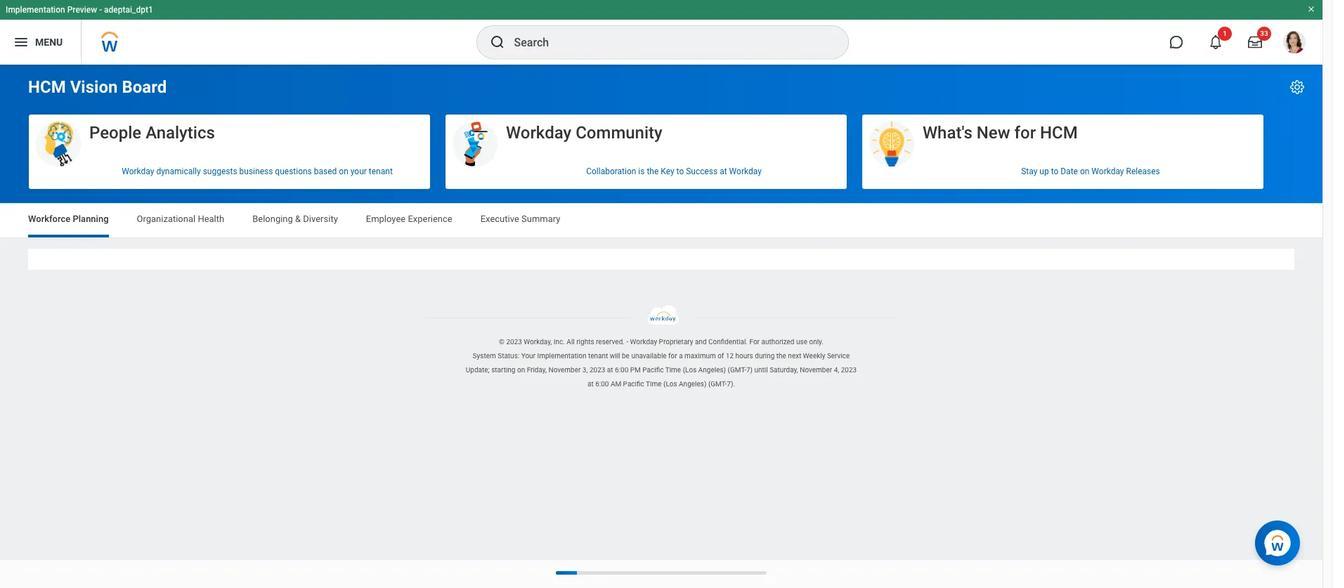 Task type: describe. For each thing, give the bounding box(es) containing it.
collaboration is the key to success at workday
[[587, 166, 762, 176]]

during
[[755, 352, 775, 360]]

notifications large image
[[1209, 35, 1224, 49]]

unavailable
[[632, 352, 667, 360]]

menu banner
[[0, 0, 1323, 65]]

stay
[[1022, 166, 1038, 176]]

community
[[576, 123, 663, 143]]

1 vertical spatial angeles)
[[679, 380, 707, 388]]

organizational
[[137, 214, 196, 224]]

- inside menu banner
[[99, 5, 102, 15]]

what's
[[923, 123, 973, 143]]

employee experience
[[366, 214, 453, 224]]

33 button
[[1240, 27, 1272, 58]]

update;
[[466, 366, 490, 374]]

1
[[1224, 30, 1228, 37]]

business
[[239, 166, 273, 176]]

confidential.
[[709, 338, 748, 346]]

pm
[[631, 366, 641, 374]]

2 to from the left
[[1052, 166, 1059, 176]]

adeptai_dpt1
[[104, 5, 153, 15]]

vision
[[70, 77, 118, 97]]

proprietary
[[659, 338, 694, 346]]

main content containing hcm vision board
[[0, 65, 1323, 283]]

7)
[[747, 366, 753, 374]]

is
[[639, 166, 645, 176]]

starting
[[492, 366, 516, 374]]

0 vertical spatial angeles)
[[699, 366, 726, 374]]

all
[[567, 338, 575, 346]]

questions
[[275, 166, 312, 176]]

1 vertical spatial (los
[[664, 380, 678, 388]]

experience
[[408, 214, 453, 224]]

0 horizontal spatial on
[[339, 166, 349, 176]]

rights
[[577, 338, 595, 346]]

what's new for hcm button
[[863, 115, 1264, 168]]

board
[[122, 77, 167, 97]]

status:
[[498, 352, 520, 360]]

people analytics button
[[29, 115, 430, 168]]

authorized
[[762, 338, 795, 346]]

profile logan mcneil image
[[1284, 31, 1307, 56]]

implementation inside © 2023 workday, inc. all rights reserved. - workday proprietary and confidential. for authorized use only. system status: your implementation tenant will be unavailable for a maximum of 12 hours during the next weekly service update; starting on friday, november 3, 2023 at 6:00 pm pacific time (los angeles) (gmt-7) until saturday, november 4, 2023 at 6:00 am pacific time (los angeles) (gmt-7).
[[538, 352, 587, 360]]

weekly
[[804, 352, 826, 360]]

collaboration is the key to success at workday link
[[446, 161, 847, 182]]

maximum
[[685, 352, 716, 360]]

0 vertical spatial at
[[720, 166, 728, 176]]

footer containing © 2023 workday, inc. all rights reserved. - workday proprietary and confidential. for authorized use only. system status: your implementation tenant will be unavailable for a maximum of 12 hours during the next weekly service update; starting on friday, november 3, 2023 at 6:00 pm pacific time (los angeles) (gmt-7) until saturday, november 4, 2023 at 6:00 am pacific time (los angeles) (gmt-7).
[[0, 305, 1323, 392]]

1 button
[[1201, 27, 1233, 58]]

the inside © 2023 workday, inc. all rights reserved. - workday proprietary and confidential. for authorized use only. system status: your implementation tenant will be unavailable for a maximum of 12 hours during the next weekly service update; starting on friday, november 3, 2023 at 6:00 pm pacific time (los angeles) (gmt-7) until saturday, november 4, 2023 at 6:00 am pacific time (los angeles) (gmt-7).
[[777, 352, 787, 360]]

0 vertical spatial the
[[647, 166, 659, 176]]

diversity
[[303, 214, 338, 224]]

inbox large image
[[1249, 35, 1263, 49]]

tenant inside main content
[[369, 166, 393, 176]]

workday inside "workday community" button
[[506, 123, 572, 143]]

0 vertical spatial pacific
[[643, 366, 664, 374]]

0 vertical spatial (los
[[683, 366, 697, 374]]

collaboration
[[587, 166, 637, 176]]

7).
[[727, 380, 736, 388]]

stay up to date on workday releases
[[1022, 166, 1161, 176]]

only.
[[810, 338, 824, 346]]

1 horizontal spatial (gmt-
[[728, 366, 747, 374]]

© 2023 workday, inc. all rights reserved. - workday proprietary and confidential. for authorized use only. system status: your implementation tenant will be unavailable for a maximum of 12 hours during the next weekly service update; starting on friday, november 3, 2023 at 6:00 pm pacific time (los angeles) (gmt-7) until saturday, november 4, 2023 at 6:00 am pacific time (los angeles) (gmt-7).
[[466, 338, 857, 388]]

workday dynamically suggests business questions based on your tenant link
[[29, 161, 430, 182]]

workday dynamically suggests business questions based on your tenant
[[122, 166, 393, 176]]

preview
[[67, 5, 97, 15]]

analytics
[[146, 123, 215, 143]]

0 horizontal spatial (gmt-
[[709, 380, 727, 388]]

organizational health
[[137, 214, 224, 224]]

for inside © 2023 workday, inc. all rights reserved. - workday proprietary and confidential. for authorized use only. system status: your implementation tenant will be unavailable for a maximum of 12 hours during the next weekly service update; starting on friday, november 3, 2023 at 6:00 pm pacific time (los angeles) (gmt-7) until saturday, november 4, 2023 at 6:00 am pacific time (los angeles) (gmt-7).
[[669, 352, 678, 360]]

service
[[828, 352, 850, 360]]

health
[[198, 214, 224, 224]]

friday,
[[527, 366, 547, 374]]

- inside © 2023 workday, inc. all rights reserved. - workday proprietary and confidential. for authorized use only. system status: your implementation tenant will be unavailable for a maximum of 12 hours during the next weekly service update; starting on friday, november 3, 2023 at 6:00 pm pacific time (los angeles) (gmt-7) until saturday, november 4, 2023 at 6:00 am pacific time (los angeles) (gmt-7).
[[627, 338, 629, 346]]

2 november from the left
[[800, 366, 833, 374]]

hours
[[736, 352, 754, 360]]

tab list inside main content
[[14, 204, 1309, 238]]

success
[[686, 166, 718, 176]]

and
[[695, 338, 707, 346]]

justify image
[[13, 34, 30, 51]]

hcm vision board
[[28, 77, 167, 97]]

reserved.
[[596, 338, 625, 346]]

3,
[[583, 366, 588, 374]]

up
[[1040, 166, 1050, 176]]

people
[[89, 123, 142, 143]]

12
[[726, 352, 734, 360]]

for
[[750, 338, 760, 346]]

tenant inside © 2023 workday, inc. all rights reserved. - workday proprietary and confidential. for authorized use only. system status: your implementation tenant will be unavailable for a maximum of 12 hours during the next weekly service update; starting on friday, november 3, 2023 at 6:00 pm pacific time (los angeles) (gmt-7) until saturday, november 4, 2023 at 6:00 am pacific time (los angeles) (gmt-7).
[[589, 352, 608, 360]]



Task type: vqa. For each thing, say whether or not it's contained in the screenshot.


Task type: locate. For each thing, give the bounding box(es) containing it.
for inside 'what's new for hcm' button
[[1015, 123, 1037, 143]]

0 horizontal spatial the
[[647, 166, 659, 176]]

tenant right your
[[369, 166, 393, 176]]

the
[[647, 166, 659, 176], [777, 352, 787, 360]]

33
[[1261, 30, 1269, 37]]

based
[[314, 166, 337, 176]]

Search Workday  search field
[[514, 27, 820, 58]]

footer
[[0, 305, 1323, 392]]

next
[[789, 352, 802, 360]]

executive
[[481, 214, 520, 224]]

2023 right ©
[[507, 338, 522, 346]]

0 horizontal spatial -
[[99, 5, 102, 15]]

implementation up menu dropdown button
[[6, 5, 65, 15]]

1 horizontal spatial -
[[627, 338, 629, 346]]

2 horizontal spatial on
[[1081, 166, 1090, 176]]

0 horizontal spatial for
[[669, 352, 678, 360]]

summary
[[522, 214, 561, 224]]

workday inside © 2023 workday, inc. all rights reserved. - workday proprietary and confidential. for authorized use only. system status: your implementation tenant will be unavailable for a maximum of 12 hours during the next weekly service update; starting on friday, november 3, 2023 at 6:00 pm pacific time (los angeles) (gmt-7) until saturday, november 4, 2023 at 6:00 am pacific time (los angeles) (gmt-7).
[[630, 338, 658, 346]]

6:00 left pm
[[615, 366, 629, 374]]

- right the preview
[[99, 5, 102, 15]]

on right date
[[1081, 166, 1090, 176]]

1 horizontal spatial time
[[666, 366, 682, 374]]

to right up
[[1052, 166, 1059, 176]]

pacific down unavailable
[[643, 366, 664, 374]]

-
[[99, 5, 102, 15], [627, 338, 629, 346]]

(gmt- down the of
[[709, 380, 727, 388]]

the left next
[[777, 352, 787, 360]]

close environment banner image
[[1308, 5, 1316, 13]]

1 vertical spatial (gmt-
[[709, 380, 727, 388]]

at down 3, at the bottom left
[[588, 380, 594, 388]]

1 vertical spatial pacific
[[623, 380, 645, 388]]

&
[[295, 214, 301, 224]]

(gmt- up 7).
[[728, 366, 747, 374]]

2023 right 3, at the bottom left
[[590, 366, 606, 374]]

planning
[[73, 214, 109, 224]]

new
[[977, 123, 1011, 143]]

november left 3, at the bottom left
[[549, 366, 581, 374]]

1 horizontal spatial tenant
[[589, 352, 608, 360]]

what's new for hcm
[[923, 123, 1079, 143]]

1 horizontal spatial november
[[800, 366, 833, 374]]

your
[[351, 166, 367, 176]]

0 horizontal spatial 6:00
[[596, 380, 609, 388]]

0 vertical spatial for
[[1015, 123, 1037, 143]]

employee
[[366, 214, 406, 224]]

0 vertical spatial 6:00
[[615, 366, 629, 374]]

0 vertical spatial (gmt-
[[728, 366, 747, 374]]

tenant left will
[[589, 352, 608, 360]]

a
[[679, 352, 683, 360]]

implementation preview -   adeptai_dpt1
[[6, 5, 153, 15]]

to
[[677, 166, 684, 176], [1052, 166, 1059, 176]]

0 horizontal spatial to
[[677, 166, 684, 176]]

2023
[[507, 338, 522, 346], [590, 366, 606, 374], [841, 366, 857, 374]]

6:00
[[615, 366, 629, 374], [596, 380, 609, 388]]

will
[[610, 352, 621, 360]]

time down a
[[666, 366, 682, 374]]

1 to from the left
[[677, 166, 684, 176]]

inc.
[[554, 338, 565, 346]]

(los
[[683, 366, 697, 374], [664, 380, 678, 388]]

6:00 left am
[[596, 380, 609, 388]]

workday inside workday dynamically suggests business questions based on your tenant link
[[122, 166, 154, 176]]

0 vertical spatial tenant
[[369, 166, 393, 176]]

saturday,
[[770, 366, 799, 374]]

workday inside stay up to date on workday releases link
[[1092, 166, 1125, 176]]

- up be
[[627, 338, 629, 346]]

1 vertical spatial tenant
[[589, 352, 608, 360]]

for left a
[[669, 352, 678, 360]]

1 vertical spatial -
[[627, 338, 629, 346]]

implementation inside menu banner
[[6, 5, 65, 15]]

1 november from the left
[[549, 366, 581, 374]]

tab list containing workforce planning
[[14, 204, 1309, 238]]

1 vertical spatial implementation
[[538, 352, 587, 360]]

workforce
[[28, 214, 70, 224]]

dynamically
[[156, 166, 201, 176]]

1 horizontal spatial at
[[607, 366, 614, 374]]

search image
[[489, 34, 506, 51]]

to right key at the top
[[677, 166, 684, 176]]

0 horizontal spatial tenant
[[369, 166, 393, 176]]

0 vertical spatial -
[[99, 5, 102, 15]]

configure this page image
[[1290, 79, 1307, 96]]

your
[[522, 352, 536, 360]]

1 vertical spatial the
[[777, 352, 787, 360]]

angeles) down maximum
[[679, 380, 707, 388]]

1 horizontal spatial on
[[518, 366, 525, 374]]

0 horizontal spatial november
[[549, 366, 581, 374]]

key
[[661, 166, 675, 176]]

be
[[622, 352, 630, 360]]

system
[[473, 352, 496, 360]]

©
[[499, 338, 505, 346]]

hcm up stay up to date on workday releases link
[[1041, 123, 1079, 143]]

1 vertical spatial time
[[646, 380, 662, 388]]

1 horizontal spatial 2023
[[590, 366, 606, 374]]

at right "success"
[[720, 166, 728, 176]]

2023 right "4," at the right bottom of the page
[[841, 366, 857, 374]]

on
[[339, 166, 349, 176], [1081, 166, 1090, 176], [518, 366, 525, 374]]

at down will
[[607, 366, 614, 374]]

on left your
[[339, 166, 349, 176]]

1 horizontal spatial (los
[[683, 366, 697, 374]]

am
[[611, 380, 622, 388]]

date
[[1061, 166, 1079, 176]]

menu button
[[0, 20, 81, 65]]

pacific
[[643, 366, 664, 374], [623, 380, 645, 388]]

suggests
[[203, 166, 237, 176]]

releases
[[1127, 166, 1161, 176]]

0 horizontal spatial implementation
[[6, 5, 65, 15]]

workday community
[[506, 123, 663, 143]]

workday,
[[524, 338, 552, 346]]

(los down maximum
[[683, 366, 697, 374]]

1 vertical spatial 6:00
[[596, 380, 609, 388]]

the right is
[[647, 166, 659, 176]]

2 vertical spatial at
[[588, 380, 594, 388]]

1 horizontal spatial to
[[1052, 166, 1059, 176]]

belonging
[[253, 214, 293, 224]]

implementation
[[6, 5, 65, 15], [538, 352, 587, 360]]

0 horizontal spatial 2023
[[507, 338, 522, 346]]

workday community button
[[446, 115, 847, 168]]

0 vertical spatial hcm
[[28, 77, 66, 97]]

1 vertical spatial for
[[669, 352, 678, 360]]

0 horizontal spatial (los
[[664, 380, 678, 388]]

main content
[[0, 65, 1323, 283]]

of
[[718, 352, 725, 360]]

menu
[[35, 36, 63, 48]]

belonging & diversity
[[253, 214, 338, 224]]

angeles) down the of
[[699, 366, 726, 374]]

1 horizontal spatial the
[[777, 352, 787, 360]]

hcm down menu
[[28, 77, 66, 97]]

4,
[[834, 366, 840, 374]]

1 horizontal spatial implementation
[[538, 352, 587, 360]]

2 horizontal spatial at
[[720, 166, 728, 176]]

workforce planning
[[28, 214, 109, 224]]

hcm
[[28, 77, 66, 97], [1041, 123, 1079, 143]]

1 vertical spatial hcm
[[1041, 123, 1079, 143]]

2 horizontal spatial 2023
[[841, 366, 857, 374]]

time
[[666, 366, 682, 374], [646, 380, 662, 388]]

0 horizontal spatial time
[[646, 380, 662, 388]]

1 vertical spatial at
[[607, 366, 614, 374]]

1 horizontal spatial hcm
[[1041, 123, 1079, 143]]

on inside © 2023 workday, inc. all rights reserved. - workday proprietary and confidential. for authorized use only. system status: your implementation tenant will be unavailable for a maximum of 12 hours during the next weekly service update; starting on friday, november 3, 2023 at 6:00 pm pacific time (los angeles) (gmt-7) until saturday, november 4, 2023 at 6:00 am pacific time (los angeles) (gmt-7).
[[518, 366, 525, 374]]

tab list
[[14, 204, 1309, 238]]

people analytics
[[89, 123, 215, 143]]

workday inside collaboration is the key to success at workday link
[[730, 166, 762, 176]]

for right new
[[1015, 123, 1037, 143]]

use
[[797, 338, 808, 346]]

0 horizontal spatial at
[[588, 380, 594, 388]]

for
[[1015, 123, 1037, 143], [669, 352, 678, 360]]

workday
[[506, 123, 572, 143], [122, 166, 154, 176], [730, 166, 762, 176], [1092, 166, 1125, 176], [630, 338, 658, 346]]

tenant
[[369, 166, 393, 176], [589, 352, 608, 360]]

implementation down inc.
[[538, 352, 587, 360]]

hcm inside button
[[1041, 123, 1079, 143]]

0 vertical spatial time
[[666, 366, 682, 374]]

on left friday,
[[518, 366, 525, 374]]

time down unavailable
[[646, 380, 662, 388]]

1 horizontal spatial 6:00
[[615, 366, 629, 374]]

(los down unavailable
[[664, 380, 678, 388]]

until
[[755, 366, 768, 374]]

0 horizontal spatial hcm
[[28, 77, 66, 97]]

pacific down pm
[[623, 380, 645, 388]]

executive summary
[[481, 214, 561, 224]]

stay up to date on workday releases link
[[863, 161, 1264, 182]]

1 horizontal spatial for
[[1015, 123, 1037, 143]]

november down weekly
[[800, 366, 833, 374]]

0 vertical spatial implementation
[[6, 5, 65, 15]]



